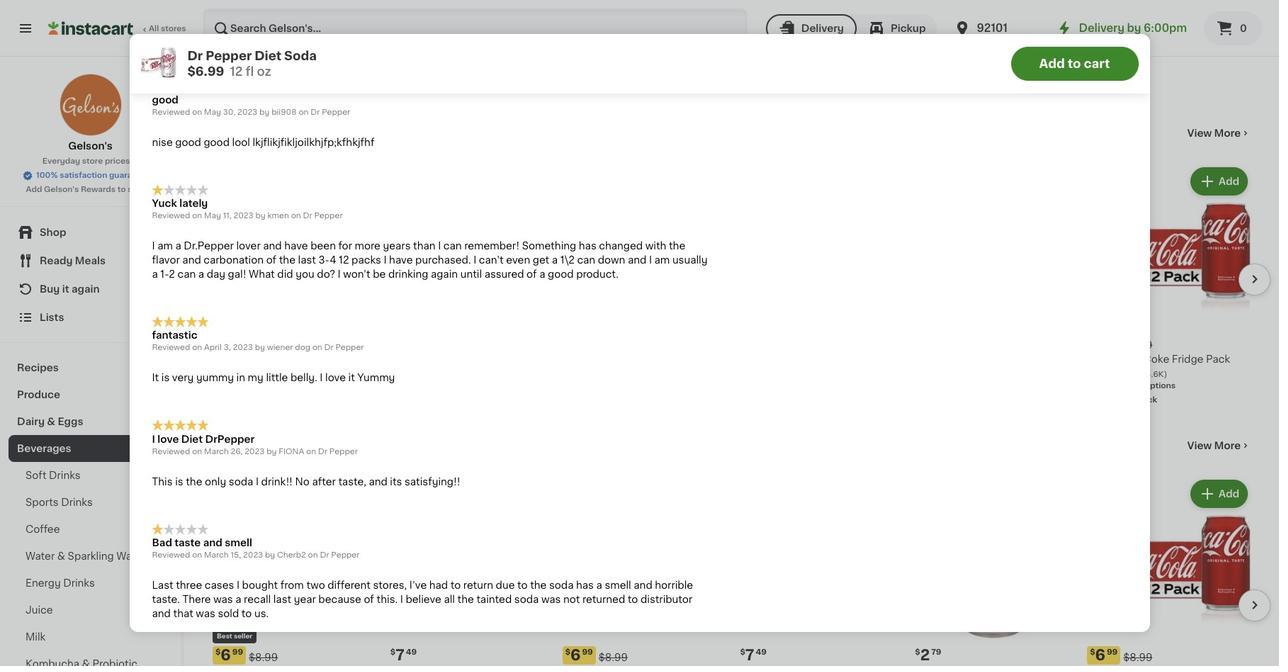 Task type: vqa. For each thing, say whether or not it's contained in the screenshot.


Task type: locate. For each thing, give the bounding box(es) containing it.
reviewed up nise
[[152, 108, 190, 116]]

drinks inside sports drinks link
[[61, 497, 93, 507]]

options for fridge
[[1145, 382, 1176, 390]]

has
[[579, 241, 597, 251], [576, 580, 594, 590]]

soda inside "dr pepper diet soda $6.99 12 fl oz"
[[284, 50, 317, 62]]

add to cart
[[1039, 58, 1110, 69]]

pepper up taste,
[[329, 448, 358, 455]]

0 vertical spatial in
[[342, 19, 351, 29]]

tainted
[[476, 595, 512, 605]]

last inside i am a dr.pepper lover and have been for more years than i can remember! something has changed with the flavor and carbonation of the last 3-4 12 packs i have purchased. i can't even get a 1\2 can down and i am usually a 1-2 can a day gal! what did you do? i won't be drinking again until assured of a good product.
[[298, 255, 316, 265]]

you right did
[[296, 269, 314, 279]]

two
[[306, 580, 325, 590]]

march down drpepper
[[204, 448, 229, 455]]

product group
[[1087, 164, 1251, 409], [213, 477, 376, 666], [1087, 477, 1251, 666]]

0 horizontal spatial fl
[[240, 382, 245, 390]]

as
[[585, 33, 597, 43]]

and right lover
[[263, 241, 282, 251]]

the
[[186, 19, 203, 29], [489, 19, 506, 29], [300, 33, 316, 43], [669, 241, 685, 251], [279, 255, 295, 265], [186, 477, 202, 487], [530, 580, 547, 590], [457, 595, 474, 605]]

0 horizontal spatial this
[[353, 19, 372, 29]]

$ inside $ 2 79
[[915, 648, 920, 656]]

0 horizontal spatial for
[[283, 33, 297, 43]]

sold
[[218, 609, 239, 619]]

1 horizontal spatial 2
[[920, 648, 930, 662]]

gal!
[[228, 269, 246, 279]]

1 vertical spatial for
[[338, 241, 352, 251]]

1 vertical spatial soft
[[26, 471, 46, 480]]

and up the distributor
[[634, 580, 652, 590]]

4 inside coca-cola coke fridge pack (14.6k) 4 options many in stock
[[1138, 382, 1143, 390]]

1 horizontal spatial $ 7 49
[[740, 648, 767, 662]]

& left eggs
[[47, 417, 55, 427]]

is for it is very yummy in my little belly. i love it yummy
[[161, 373, 170, 383]]

add inside "button"
[[1039, 58, 1065, 69]]

dr inside bad taste and smell reviewed on march 15, 2023 by cherb2 on dr pepper
[[320, 551, 329, 559]]

1 vertical spatial may
[[204, 212, 221, 220]]

0 vertical spatial last
[[298, 255, 316, 265]]

0 horizontal spatial soda
[[229, 477, 253, 487]]

diet left drpepper
[[181, 434, 203, 444]]

reviewed inside good reviewed on may 30, 2023 by bii908 on dr pepper
[[152, 108, 190, 116]]

1 horizontal spatial for
[[338, 241, 352, 251]]

1 vertical spatial in
[[236, 373, 245, 383]]

oz left •
[[247, 382, 256, 390]]

0 horizontal spatial &
[[47, 417, 55, 427]]

lkjflikjfikljoilkhjfp;kfhkjfhf
[[253, 137, 374, 147]]

service type group
[[766, 14, 937, 43]]

2 may from the top
[[204, 212, 221, 220]]

oz for 12 x 12 fl oz • 5 options
[[247, 382, 256, 390]]

dr up $6.99
[[187, 50, 203, 62]]

seller
[[234, 633, 252, 639]]

item carousel region for on sale now
[[213, 159, 1271, 414]]

2 view more link from the top
[[1187, 439, 1251, 453]]

do?
[[317, 269, 335, 279]]

the right all
[[457, 595, 474, 605]]

on right the kmen
[[291, 212, 301, 220]]

by inside i love diet drpepper reviewed on march 26, 2023 by fiona on dr pepper
[[267, 448, 277, 455]]

horrible
[[655, 580, 693, 590]]

dr inside i love diet drpepper reviewed on march 26, 2023 by fiona on dr pepper
[[318, 448, 327, 455]]

that down there
[[173, 609, 193, 619]]

recipes link
[[9, 354, 172, 381]]

shop link
[[9, 218, 172, 247]]

coke up (14.6k)
[[1143, 354, 1169, 364]]

1 vertical spatial last
[[273, 595, 291, 605]]

1 view more from the top
[[1187, 128, 1241, 138]]

smell up returned
[[605, 580, 631, 590]]

add button
[[1192, 169, 1247, 194], [1192, 481, 1247, 507]]

coke inside $ 6 99 $8.99 diet coke soda
[[236, 354, 262, 364]]

(4.45k)
[[265, 371, 294, 378]]

pepper up different on the bottom of page
[[331, 551, 360, 559]]

day
[[207, 269, 225, 279]]

soft drinks
[[213, 438, 301, 453], [26, 471, 81, 480]]

1 horizontal spatial coke
[[1143, 354, 1169, 364]]

2 left 79
[[920, 648, 930, 662]]

view
[[1187, 128, 1212, 138], [1187, 441, 1212, 451]]

add gelson's rewards to save link
[[26, 184, 155, 196]]

beverages inside beverages link
[[17, 444, 71, 454]]

may left 11,
[[204, 212, 221, 220]]

fl inside "dr pepper diet soda $6.99 12 fl oz"
[[246, 66, 254, 77]]

0 horizontal spatial options
[[270, 382, 301, 390]]

1 horizontal spatial soft drinks
[[213, 438, 301, 453]]

pepper up yummy
[[336, 344, 364, 352]]

dr right dog
[[324, 344, 334, 352]]

is for this is the only soda i drink!!  no after taste, and its satisfying!!
[[175, 477, 183, 487]]

x for 24
[[400, 382, 404, 390]]

$8.99
[[249, 340, 278, 350], [1123, 340, 1153, 350], [249, 652, 278, 662], [599, 652, 628, 662], [1123, 652, 1153, 662]]

2023
[[237, 108, 257, 116], [233, 212, 253, 220], [233, 344, 253, 352], [245, 448, 265, 455], [243, 551, 263, 559]]

0 vertical spatial 2
[[169, 269, 175, 279]]

0 vertical spatial view more link
[[1187, 126, 1251, 140]]

by left 'fiona'
[[267, 448, 277, 455]]

that inside "last three cases i bought from two different stores, i've had to return due to the soda has a smell and horrible taste.  there was a recall last year because of this. i believe all the tainted soda was not returned to distributor and that was sold to  us."
[[173, 609, 193, 619]]

pepper up the lkjflikjfikljoilkhjfp;kfhkjfhf
[[322, 108, 350, 116]]

1 horizontal spatial 49
[[756, 648, 767, 656]]

4 up do?
[[330, 255, 336, 265]]

of inside "last three cases i bought from two different stores, i've had to return due to the soda has a smell and horrible taste.  there was a recall last year because of this. i believe all the tainted soda was not returned to distributor and that was sold to  us."
[[364, 595, 374, 605]]

of up what
[[266, 255, 276, 265]]

diet for drpepper
[[181, 434, 203, 444]]

12 up won't
[[339, 255, 349, 265]]

2 reviewed from the top
[[152, 212, 190, 220]]

bad
[[152, 538, 172, 548]]

is up human
[[428, 19, 436, 29]]

may inside good reviewed on may 30, 2023 by bii908 on dr pepper
[[204, 108, 221, 116]]

0 horizontal spatial soft drinks
[[26, 471, 81, 480]]

2 $ 7 49 from the left
[[740, 648, 767, 662]]

1 horizontal spatial you
[[650, 19, 669, 29]]

of left human
[[411, 33, 422, 43]]

soda right only
[[229, 477, 253, 487]]

1 coke from the left
[[236, 354, 262, 364]]

this
[[353, 19, 372, 29], [407, 19, 425, 29]]

oz
[[257, 66, 271, 77], [247, 382, 256, 390], [432, 382, 441, 390]]

buy it again
[[40, 284, 100, 294]]

view more link
[[1187, 126, 1251, 140], [1187, 439, 1251, 453]]

last
[[298, 255, 316, 265], [273, 595, 291, 605]]

march inside i love diet drpepper reviewed on march 26, 2023 by fiona on dr pepper
[[204, 448, 229, 455]]

0 vertical spatial you
[[650, 19, 669, 29]]

fl up good reviewed on may 30, 2023 by bii908 on dr pepper
[[246, 66, 254, 77]]

many
[[1101, 396, 1124, 404]]

on left 30,
[[192, 108, 202, 116]]

good right nise
[[175, 137, 201, 147]]

options down (4.45k)
[[270, 382, 301, 390]]

12 right the very
[[213, 382, 221, 390]]

0 vertical spatial &
[[47, 417, 55, 427]]

has up product.
[[579, 241, 597, 251]]

3,
[[224, 344, 231, 352]]

to left cart
[[1068, 58, 1081, 69]]

not
[[563, 595, 580, 605]]

pepper inside "dr pepper diet soda $6.99 12 fl oz"
[[206, 50, 252, 62]]

view more
[[1187, 128, 1241, 138], [1187, 441, 1241, 451]]

0 vertical spatial add button
[[1192, 169, 1247, 194]]

1 horizontal spatial that
[[293, 19, 313, 29]]

1 vertical spatial diet
[[213, 354, 233, 364]]

everyday store prices
[[42, 157, 130, 165]]

reviewed down bad on the bottom left of the page
[[152, 551, 190, 559]]

1 horizontal spatial soft
[[213, 438, 246, 453]]

in left my
[[236, 373, 245, 383]]

2023 right 11,
[[233, 212, 253, 220]]

on down 'lately'
[[192, 212, 202, 220]]

12 left my
[[229, 382, 238, 390]]

0 vertical spatial view more
[[1187, 128, 1241, 138]]

good up nise
[[152, 95, 179, 105]]

coke
[[236, 354, 262, 364], [1143, 354, 1169, 364]]

0 vertical spatial soft drinks
[[213, 438, 301, 453]]

it right the buy on the top left of the page
[[62, 284, 69, 294]]

due
[[496, 580, 515, 590]]

pepper
[[206, 50, 252, 62], [322, 108, 350, 116], [314, 212, 343, 220], [336, 344, 364, 352], [329, 448, 358, 455], [331, 551, 360, 559]]

fl right 16.9
[[424, 382, 430, 390]]

coke inside coca-cola coke fridge pack (14.6k) 4 options many in stock
[[1143, 354, 1169, 364]]

may
[[204, 108, 221, 116], [204, 212, 221, 220]]

0 horizontal spatial $ 6 99 $8.99
[[215, 648, 278, 662]]

to right returned
[[628, 595, 638, 605]]

everyday store prices link
[[42, 156, 138, 167]]

and left its
[[369, 477, 388, 487]]

2 horizontal spatial fl
[[424, 382, 430, 390]]

1 x from the left
[[223, 382, 227, 390]]

1 vertical spatial view
[[1187, 441, 1212, 451]]

$ 6 99 $8.99
[[215, 648, 278, 662], [1090, 648, 1153, 662]]

1 horizontal spatial delivery
[[1079, 23, 1125, 33]]

get
[[533, 255, 549, 265]]

delivery for delivery by 6:00pm
[[1079, 23, 1125, 33]]

0 button
[[1204, 11, 1262, 45]]

the right the due
[[530, 580, 547, 590]]

12
[[230, 66, 243, 77], [339, 255, 349, 265], [213, 382, 221, 390], [229, 382, 238, 390]]

oz inside "dr pepper diet soda $6.99 12 fl oz"
[[257, 66, 271, 77]]

beverages up the bii908
[[213, 74, 328, 95]]

1 horizontal spatial in
[[342, 19, 351, 29]]

3 reviewed from the top
[[152, 344, 190, 352]]

0 horizontal spatial beverages
[[17, 444, 71, 454]]

nise
[[152, 137, 173, 147]]

to inside add to cart "button"
[[1068, 58, 1081, 69]]

2 view more from the top
[[1187, 441, 1241, 451]]

1 horizontal spatial &
[[57, 551, 65, 561]]

lool
[[232, 137, 250, 147]]

on left april
[[192, 344, 202, 352]]

2 more from the top
[[1214, 441, 1241, 451]]

0 vertical spatial 4
[[330, 255, 336, 265]]

1 horizontal spatial soda
[[514, 595, 539, 605]]

1 may from the top
[[204, 108, 221, 116]]

0 vertical spatial view
[[1187, 128, 1212, 138]]

on right 'fiona'
[[306, 448, 316, 455]]

1 vertical spatial beverages
[[17, 444, 71, 454]]

2 horizontal spatial in
[[1126, 396, 1133, 404]]

1 horizontal spatial diet
[[213, 354, 233, 364]]

1 49 from the left
[[406, 648, 417, 656]]

1 horizontal spatial have
[[389, 255, 413, 265]]

soda inside $ 6 99 $8.99 diet coke soda
[[264, 354, 290, 364]]

soda up not
[[549, 580, 574, 590]]

$ 6 99
[[565, 648, 593, 662]]

options inside coca-cola coke fridge pack (14.6k) 4 options many in stock
[[1145, 382, 1176, 390]]

2023 inside bad taste and smell reviewed on march 15, 2023 by cherb2 on dr pepper
[[243, 551, 263, 559]]

0 vertical spatial can
[[443, 241, 462, 251]]

again inside i am a dr.pepper lover and have been for more years than i can remember! something has changed with the flavor and carbonation of the last 3-4 12 packs i have purchased. i can't even get a 1\2 can down and i am usually a 1-2 can a day gal! what did you do? i won't be drinking again until assured of a good product.
[[431, 269, 458, 279]]

its
[[390, 477, 402, 487]]

2 view from the top
[[1187, 441, 1212, 451]]

1 vertical spatial 4
[[1138, 382, 1143, 390]]

you inside i am a dr.pepper lover and have been for more years than i can remember! something has changed with the flavor and carbonation of the last 3-4 12 packs i have purchased. i can't even get a 1\2 can down and i am usually a 1-2 can a day gal! what did you do? i won't be drinking again until assured of a good product.
[[296, 269, 314, 279]]

usually
[[672, 255, 708, 265]]

is inside out of the thousands drinks that exist in this world, this is somehow the best drink ever made. thank you charles alderton and jesus christ for the greatest invention of human kind. excellent laxatative as well
[[428, 19, 436, 29]]

0 vertical spatial soft drinks link
[[213, 437, 301, 454]]

delivery inside button
[[801, 23, 844, 33]]

view more for 7
[[1187, 441, 1241, 451]]

2023 inside fantastic reviewed on april 3, 2023 by wiener dog on dr pepper
[[233, 344, 253, 352]]

yummy
[[196, 373, 234, 383]]

5 reviewed from the top
[[152, 551, 190, 559]]

years
[[383, 241, 411, 251]]

diet for soda
[[255, 50, 281, 62]]

soda down the due
[[514, 595, 539, 605]]

is right this
[[175, 477, 183, 487]]

may left 30,
[[204, 108, 221, 116]]

i up until
[[473, 255, 476, 265]]

0 vertical spatial item carousel region
[[213, 159, 1271, 414]]

0 vertical spatial smell
[[225, 538, 252, 548]]

of
[[173, 19, 184, 29], [411, 33, 422, 43], [266, 255, 276, 265], [527, 269, 537, 279], [364, 595, 374, 605]]

for
[[283, 33, 297, 43], [338, 241, 352, 251]]

reviewed down yuck
[[152, 212, 190, 220]]

i right this.
[[400, 595, 403, 605]]

0 horizontal spatial 2
[[169, 269, 175, 279]]

dr.pepper
[[184, 241, 234, 251]]

lover
[[236, 241, 261, 251]]

i right do?
[[338, 269, 341, 279]]

0 horizontal spatial oz
[[247, 382, 256, 390]]

2 coke from the left
[[1143, 354, 1169, 364]]

0 horizontal spatial diet
[[181, 434, 203, 444]]

beverages down the dairy & eggs
[[17, 444, 71, 454]]

little
[[266, 373, 288, 383]]

pepper inside fantastic reviewed on april 3, 2023 by wiener dog on dr pepper
[[336, 344, 364, 352]]

0 vertical spatial soft
[[213, 438, 246, 453]]

gelson's up the store
[[68, 141, 113, 151]]

1 vertical spatial you
[[296, 269, 314, 279]]

sparkling
[[68, 551, 114, 561]]

0 vertical spatial diet
[[255, 50, 281, 62]]

1 this from the left
[[353, 19, 372, 29]]

1 vertical spatial again
[[72, 284, 100, 294]]

2023 right 26,
[[245, 448, 265, 455]]

0 vertical spatial for
[[283, 33, 297, 43]]

down
[[598, 255, 625, 265]]

1 more from the top
[[1214, 128, 1241, 138]]

water right sparkling
[[116, 551, 146, 561]]

pepper inside the yuck lately reviewed on may 11, 2023 by kmen on dr pepper
[[314, 212, 343, 220]]

1 options from the left
[[270, 382, 301, 390]]

0 vertical spatial march
[[204, 448, 229, 455]]

by left the kmen
[[255, 212, 266, 220]]

item carousel region
[[213, 159, 1271, 414], [213, 471, 1271, 666]]

2 vertical spatial soda
[[514, 595, 539, 605]]

2 horizontal spatial diet
[[255, 50, 281, 62]]

49
[[406, 648, 417, 656], [756, 648, 767, 656]]

a
[[175, 241, 181, 251], [552, 255, 558, 265], [152, 269, 158, 279], [198, 269, 204, 279], [539, 269, 545, 279], [596, 580, 602, 590], [235, 595, 241, 605]]

diet inside i love diet drpepper reviewed on march 26, 2023 by fiona on dr pepper
[[181, 434, 203, 444]]

delivery for delivery
[[801, 23, 844, 33]]

more for 24 x 16.9 fl oz
[[1214, 128, 1241, 138]]

1 vertical spatial march
[[204, 551, 229, 559]]

view more link for 24 x 16.9 fl oz
[[1187, 126, 1251, 140]]

0 horizontal spatial $ 7 49
[[390, 648, 417, 662]]

None search field
[[203, 9, 747, 48]]

out
[[152, 19, 171, 29]]

again inside buy it again link
[[72, 284, 100, 294]]

4 up the stock
[[1138, 382, 1143, 390]]

2
[[169, 269, 175, 279], [920, 648, 930, 662]]

somehow
[[438, 19, 487, 29]]

1 view more link from the top
[[1187, 126, 1251, 140]]

1 reviewed from the top
[[152, 108, 190, 116]]

this is the only soda i drink!!  no after taste, and its satisfying!!
[[152, 477, 460, 487]]

0 vertical spatial soda
[[284, 50, 317, 62]]

1 add button from the top
[[1192, 169, 1247, 194]]

the up usually
[[669, 241, 685, 251]]

am up flavor
[[157, 241, 173, 251]]

1 horizontal spatial am
[[655, 255, 670, 265]]

delivery
[[1079, 23, 1125, 33], [801, 23, 844, 33]]

1 horizontal spatial fl
[[246, 66, 254, 77]]

delivery by 6:00pm
[[1079, 23, 1187, 33]]

diet down 3,
[[213, 354, 233, 364]]

2 item carousel region from the top
[[213, 471, 1271, 666]]

more
[[1214, 128, 1241, 138], [1214, 441, 1241, 451]]

gelson's link
[[59, 74, 122, 153]]

has inside i am a dr.pepper lover and have been for more years than i can remember! something has changed with the flavor and carbonation of the last 3-4 12 packs i have purchased. i can't even get a 1\2 can down and i am usually a 1-2 can a day gal! what did you do? i won't be drinking again until assured of a good product.
[[579, 241, 597, 251]]

for inside i am a dr.pepper lover and have been for more years than i can remember! something has changed with the flavor and carbonation of the last 3-4 12 packs i have purchased. i can't even get a 1\2 can down and i am usually a 1-2 can a day gal! what did you do? i won't be drinking again until assured of a good product.
[[338, 241, 352, 251]]

thank
[[618, 19, 648, 29]]

1 vertical spatial view more
[[1187, 441, 1241, 451]]

1 horizontal spatial 4
[[1138, 382, 1143, 390]]

soft drinks link up drink!!
[[213, 437, 301, 454]]

1 vertical spatial is
[[161, 373, 170, 383]]

the up alderton
[[186, 19, 203, 29]]

2023 right 3,
[[233, 344, 253, 352]]

0 horizontal spatial 49
[[406, 648, 417, 656]]

x
[[223, 382, 227, 390], [400, 382, 404, 390]]

1 vertical spatial it
[[348, 373, 355, 383]]

you right thank
[[650, 19, 669, 29]]

reviewed up this
[[152, 448, 190, 455]]

1 horizontal spatial can
[[443, 241, 462, 251]]

dr up two
[[320, 551, 329, 559]]

1 horizontal spatial it
[[348, 373, 355, 383]]

view more for 24 x 16.9 fl oz
[[1187, 128, 1241, 138]]

1 view from the top
[[1187, 128, 1212, 138]]

11,
[[223, 212, 231, 220]]

and left jesus
[[197, 33, 216, 43]]

drinks down "water & sparkling water"
[[63, 578, 95, 588]]

1 vertical spatial add button
[[1192, 481, 1247, 507]]

2 x from the left
[[400, 382, 404, 390]]

1 horizontal spatial x
[[400, 382, 404, 390]]

0 horizontal spatial that
[[173, 609, 193, 619]]

pepper down jesus
[[206, 50, 252, 62]]

$8.99 inside $ 6 99 $8.99 diet coke soda
[[249, 340, 278, 350]]

in left the stock
[[1126, 396, 1133, 404]]

2023 inside the yuck lately reviewed on may 11, 2023 by kmen on dr pepper
[[233, 212, 253, 220]]

2 options from the left
[[1145, 382, 1176, 390]]

0 vertical spatial am
[[157, 241, 173, 251]]

1 horizontal spatial soft drinks link
[[213, 437, 301, 454]]

$6.99 original price: $8.99 element
[[213, 334, 376, 352], [213, 646, 376, 665], [562, 646, 726, 665], [1087, 646, 1251, 665]]

have down 'years'
[[389, 255, 413, 265]]

0 horizontal spatial in
[[236, 373, 245, 383]]

smell inside bad taste and smell reviewed on march 15, 2023 by cherb2 on dr pepper
[[225, 538, 252, 548]]

juice
[[26, 605, 53, 615]]

water & sparkling water link
[[9, 543, 172, 570]]

add to cart button
[[1011, 47, 1138, 81]]

& for water
[[57, 551, 65, 561]]

2 march from the top
[[204, 551, 229, 559]]

2023 inside good reviewed on may 30, 2023 by bii908 on dr pepper
[[237, 108, 257, 116]]

2 water from the left
[[116, 551, 146, 561]]

1 horizontal spatial $ 6 99 $8.99
[[1090, 648, 1153, 662]]

jesus
[[219, 33, 248, 43]]

0 vertical spatial more
[[1214, 128, 1241, 138]]

soft drinks link
[[213, 437, 301, 454], [9, 462, 172, 489]]

1 march from the top
[[204, 448, 229, 455]]

more
[[355, 241, 380, 251]]

rewards
[[81, 186, 116, 193]]

1 $ 7 49 from the left
[[390, 648, 417, 662]]

1 horizontal spatial is
[[175, 477, 183, 487]]

0 vertical spatial may
[[204, 108, 221, 116]]

0 horizontal spatial is
[[161, 373, 170, 383]]

a left the day
[[198, 269, 204, 279]]

on right cherb2
[[308, 551, 318, 559]]

instacart logo image
[[48, 20, 133, 37]]

milk
[[26, 632, 46, 642]]

that left exist
[[293, 19, 313, 29]]

smell up 15,
[[225, 538, 252, 548]]

1 item carousel region from the top
[[213, 159, 1271, 414]]

drinks for the leftmost soft drinks link
[[49, 471, 81, 480]]

1 vertical spatial love
[[158, 434, 179, 444]]

drinks inside energy drinks link
[[63, 578, 95, 588]]

love inside i love diet drpepper reviewed on march 26, 2023 by fiona on dr pepper
[[158, 434, 179, 444]]

buy it again link
[[9, 275, 172, 303]]

2023 right 15,
[[243, 551, 263, 559]]

again down purchased.
[[431, 269, 458, 279]]

dr inside good reviewed on may 30, 2023 by bii908 on dr pepper
[[311, 108, 320, 116]]

all
[[444, 595, 455, 605]]

4 reviewed from the top
[[152, 448, 190, 455]]

0 horizontal spatial coke
[[236, 354, 262, 364]]

2023 inside i love diet drpepper reviewed on march 26, 2023 by fiona on dr pepper
[[245, 448, 265, 455]]

0 horizontal spatial you
[[296, 269, 314, 279]]

1 vertical spatial smell
[[605, 580, 631, 590]]

can right 1-
[[177, 269, 196, 279]]

0 horizontal spatial love
[[158, 434, 179, 444]]

diet inside "dr pepper diet soda $6.99 12 fl oz"
[[255, 50, 281, 62]]

march inside bad taste and smell reviewed on march 15, 2023 by cherb2 on dr pepper
[[204, 551, 229, 559]]

oz right 16.9
[[432, 382, 441, 390]]

was
[[213, 595, 233, 605], [541, 595, 561, 605], [196, 609, 215, 619]]

item carousel region for soft drinks
[[213, 471, 1271, 666]]

it
[[152, 373, 159, 383]]

lists
[[40, 313, 64, 322]]

1 vertical spatial am
[[655, 255, 670, 265]]

pepper up been
[[314, 212, 343, 220]]



Task type: describe. For each thing, give the bounding box(es) containing it.
0 horizontal spatial am
[[157, 241, 173, 251]]

stores
[[161, 25, 186, 33]]

coca-
[[1087, 354, 1118, 364]]

$6.99
[[187, 66, 224, 77]]

fantastic
[[152, 330, 197, 340]]

product group containing add
[[1087, 164, 1251, 409]]

12 inside "dr pepper diet soda $6.99 12 fl oz"
[[230, 66, 243, 77]]

0 horizontal spatial it
[[62, 284, 69, 294]]

1 7 from the left
[[396, 648, 405, 662]]

2 horizontal spatial soda
[[549, 580, 574, 590]]

2 49 from the left
[[756, 648, 767, 656]]

oz for 24 x 16.9 fl oz
[[432, 382, 441, 390]]

1 vertical spatial 2
[[920, 648, 930, 662]]

drinks for energy drinks link at the left bottom of the page
[[63, 578, 95, 588]]

until
[[460, 269, 482, 279]]

i up be
[[384, 255, 387, 265]]

won't
[[343, 269, 370, 279]]

the left only
[[186, 477, 202, 487]]

$ 6 99 $8.99 diet coke soda
[[213, 335, 290, 364]]

i up purchased.
[[438, 241, 441, 251]]

only
[[205, 477, 226, 487]]

in inside out of the thousands drinks that exist in this world, this is somehow the best drink ever made. thank you charles alderton and jesus christ for the greatest invention of human kind. excellent laxatative as well
[[342, 19, 351, 29]]

taste,
[[338, 477, 366, 487]]

view for 24 x 16.9 fl oz
[[1187, 128, 1212, 138]]

i right belly.
[[320, 373, 323, 383]]

0 horizontal spatial soft drinks link
[[9, 462, 172, 489]]

to left us.
[[242, 609, 252, 619]]

delivery button
[[766, 14, 857, 43]]

and down 'taste.'
[[152, 609, 171, 619]]

delivery by 6:00pm link
[[1056, 20, 1187, 37]]

0 vertical spatial have
[[284, 241, 308, 251]]

good inside good reviewed on may 30, 2023 by bii908 on dr pepper
[[152, 95, 179, 105]]

92101
[[977, 23, 1008, 33]]

a up flavor
[[175, 241, 181, 251]]

15,
[[231, 551, 241, 559]]

diet inside $ 6 99 $8.99 diet coke soda
[[213, 354, 233, 364]]

on left 26,
[[192, 448, 202, 455]]

0 vertical spatial gelson's
[[68, 141, 113, 151]]

charles
[[672, 19, 710, 29]]

drink!!
[[261, 477, 293, 487]]

dr inside fantastic reviewed on april 3, 2023 by wiener dog on dr pepper
[[324, 344, 334, 352]]

i up flavor
[[152, 241, 155, 251]]

1 horizontal spatial love
[[325, 373, 346, 383]]

add gelson's rewards to save
[[26, 186, 146, 193]]

thousands
[[205, 19, 258, 29]]

good left 'lool'
[[204, 137, 230, 147]]

dr inside "dr pepper diet soda $6.99 12 fl oz"
[[187, 50, 203, 62]]

$ 2 79
[[915, 648, 941, 662]]

i right the cases
[[237, 580, 240, 590]]

$8.99 inside "product" group
[[1123, 340, 1153, 350]]

be
[[373, 269, 386, 279]]

good inside i am a dr.pepper lover and have been for more years than i can remember! something has changed with the flavor and carbonation of the last 3-4 12 packs i have purchased. i can't even get a 1\2 can down and i am usually a 1-2 can a day gal! what did you do? i won't be drinking again until assured of a good product.
[[548, 269, 574, 279]]

1-
[[160, 269, 169, 279]]

and down dr.pepper
[[182, 255, 201, 265]]

bought
[[242, 580, 278, 590]]

i down with
[[649, 255, 652, 265]]

more for 7
[[1214, 441, 1241, 451]]

yuck
[[152, 198, 177, 208]]

dr pepper diet soda $6.99 12 fl oz
[[187, 50, 317, 77]]

options for fl
[[270, 382, 301, 390]]

it is very yummy in my little belly. i love it yummy
[[152, 373, 395, 383]]

2 7 from the left
[[745, 648, 754, 662]]

after
[[312, 477, 336, 487]]

on right dog
[[312, 344, 322, 352]]

1 horizontal spatial beverages
[[213, 74, 328, 95]]

yummy
[[357, 373, 395, 383]]

the up excellent
[[489, 19, 506, 29]]

dr inside the yuck lately reviewed on may 11, 2023 by kmen on dr pepper
[[303, 212, 312, 220]]

of up alderton
[[173, 19, 184, 29]]

drinks for sports drinks link
[[61, 497, 93, 507]]

i inside i love diet drpepper reviewed on march 26, 2023 by fiona on dr pepper
[[152, 434, 155, 444]]

was down the cases
[[213, 595, 233, 605]]

& for dairy
[[47, 417, 55, 427]]

$ inside $ 6 99 $8.99 diet coke soda
[[215, 336, 221, 344]]

add inside "product" group
[[1219, 176, 1239, 186]]

to up all
[[451, 580, 461, 590]]

2 vertical spatial can
[[177, 269, 196, 279]]

ever
[[561, 19, 582, 29]]

by inside bad taste and smell reviewed on march 15, 2023 by cherb2 on dr pepper
[[265, 551, 275, 559]]

store
[[82, 157, 103, 165]]

for inside out of the thousands drinks that exist in this world, this is somehow the best drink ever made. thank you charles alderton and jesus christ for the greatest invention of human kind. excellent laxatative as well
[[283, 33, 297, 43]]

100% satisfaction guarantee button
[[22, 167, 159, 181]]

1 vertical spatial soft drinks
[[26, 471, 81, 480]]

fiona
[[279, 448, 304, 455]]

fridge
[[1172, 354, 1204, 364]]

carbonation
[[204, 255, 264, 265]]

100%
[[36, 172, 58, 179]]

on down taste
[[192, 551, 202, 559]]

cherb2
[[277, 551, 306, 559]]

pepper inside good reviewed on may 30, 2023 by bii908 on dr pepper
[[322, 108, 350, 116]]

0 vertical spatial soda
[[229, 477, 253, 487]]

last inside "last three cases i bought from two different stores, i've had to return due to the soda has a smell and horrible taste.  there was a recall last year because of this. i believe all the tainted soda was not returned to distributor and that was sold to  us."
[[273, 595, 291, 605]]

pack
[[1206, 354, 1230, 364]]

1 $ 6 99 $8.99 from the left
[[215, 648, 278, 662]]

this
[[152, 477, 173, 487]]

in inside coca-cola coke fridge pack (14.6k) 4 options many in stock
[[1126, 396, 1133, 404]]

dairy
[[17, 417, 45, 427]]

to right the due
[[517, 580, 528, 590]]

fl for 24
[[424, 382, 430, 390]]

view more link for 7
[[1187, 439, 1251, 453]]

92101 button
[[954, 9, 1039, 48]]

pepper inside i love diet drpepper reviewed on march 26, 2023 by fiona on dr pepper
[[329, 448, 358, 455]]

coca-cola coke fridge pack (14.6k) 4 options many in stock
[[1087, 354, 1230, 404]]

drinks up drink!!
[[249, 438, 301, 453]]

100% satisfaction guarantee
[[36, 172, 150, 179]]

and down changed
[[628, 255, 647, 265]]

a up sold
[[235, 595, 241, 605]]

returned
[[582, 595, 625, 605]]

something
[[522, 241, 576, 251]]

everyday
[[42, 157, 80, 165]]

laxatative
[[535, 33, 583, 43]]

by inside the yuck lately reviewed on may 11, 2023 by kmen on dr pepper
[[255, 212, 266, 220]]

there
[[182, 595, 211, 605]]

12 x 12 fl oz • 5 options
[[213, 382, 301, 390]]

i left drink!!
[[256, 477, 259, 487]]

believe
[[406, 595, 441, 605]]

by inside fantastic reviewed on april 3, 2023 by wiener dog on dr pepper
[[255, 344, 265, 352]]

a up returned
[[596, 580, 602, 590]]

stock
[[1135, 396, 1157, 404]]

6 inside $ 6 99 $8.99 diet coke soda
[[221, 335, 231, 350]]

march for smell
[[204, 551, 229, 559]]

on sale now link
[[213, 125, 312, 142]]

has inside "last three cases i bought from two different stores, i've had to return due to the soda has a smell and horrible taste.  there was a recall last year because of this. i believe all the tainted soda was not returned to distributor and that was sold to  us."
[[576, 580, 594, 590]]

24 x 16.9 fl oz
[[388, 382, 441, 390]]

2 horizontal spatial can
[[577, 255, 595, 265]]

now
[[277, 125, 312, 140]]

12 inside i am a dr.pepper lover and have been for more years than i can remember! something has changed with the flavor and carbonation of the last 3-4 12 packs i have purchased. i can't even get a 1\2 can down and i am usually a 1-2 can a day gal! what did you do? i won't be drinking again until assured of a good product.
[[339, 255, 349, 265]]

i love diet drpepper reviewed on march 26, 2023 by fiona on dr pepper
[[152, 434, 358, 455]]

the down exist
[[300, 33, 316, 43]]

dairy & eggs
[[17, 417, 83, 427]]

what
[[249, 269, 275, 279]]

and inside bad taste and smell reviewed on march 15, 2023 by cherb2 on dr pepper
[[203, 538, 222, 548]]

and inside out of the thousands drinks that exist in this world, this is somehow the best drink ever made. thank you charles alderton and jesus christ for the greatest invention of human kind. excellent laxatative as well
[[197, 33, 216, 43]]

belly.
[[291, 373, 317, 383]]

by inside good reviewed on may 30, 2023 by bii908 on dr pepper
[[259, 108, 270, 116]]

changed
[[599, 241, 643, 251]]

kind.
[[461, 33, 484, 43]]

cola
[[1118, 354, 1141, 364]]

best
[[217, 633, 232, 639]]

pickup button
[[857, 14, 937, 43]]

than
[[413, 241, 436, 251]]

recall
[[244, 595, 271, 605]]

99 inside $ 6 99
[[582, 648, 593, 656]]

5
[[263, 382, 268, 390]]

exist
[[316, 19, 339, 29]]

on
[[213, 125, 236, 140]]

1 vertical spatial have
[[389, 255, 413, 265]]

99 inside $ 6 99 $8.99 diet coke soda
[[232, 336, 243, 344]]

fl for 12
[[240, 382, 245, 390]]

of down get
[[527, 269, 537, 279]]

may inside the yuck lately reviewed on may 11, 2023 by kmen on dr pepper
[[204, 212, 221, 220]]

can't
[[479, 255, 504, 265]]

24
[[388, 382, 398, 390]]

was left not
[[541, 595, 561, 605]]

nise good good lool lkjflikjfikljoilkhjfp;kfhkjfhf
[[152, 137, 374, 147]]

pepper inside bad taste and smell reviewed on march 15, 2023 by cherb2 on dr pepper
[[331, 551, 360, 559]]

by left the 6:00pm
[[1127, 23, 1141, 33]]

that inside out of the thousands drinks that exist in this world, this is somehow the best drink ever made. thank you charles alderton and jesus christ for the greatest invention of human kind. excellent laxatative as well
[[293, 19, 313, 29]]

smell inside "last three cases i bought from two different stores, i've had to return due to the soda has a smell and horrible taste.  there was a recall last year because of this. i believe all the tainted soda was not returned to distributor and that was sold to  us."
[[605, 580, 631, 590]]

guarantee
[[109, 172, 150, 179]]

2 this from the left
[[407, 19, 425, 29]]

a down get
[[539, 269, 545, 279]]

to inside add gelson's rewards to save link
[[117, 186, 126, 193]]

a left 1-
[[152, 269, 158, 279]]

had
[[429, 580, 448, 590]]

reviewed inside bad taste and smell reviewed on march 15, 2023 by cherb2 on dr pepper
[[152, 551, 190, 559]]

energy drinks
[[26, 578, 95, 588]]

2 inside i am a dr.pepper lover and have been for more years than i can remember! something has changed with the flavor and carbonation of the last 3-4 12 packs i have purchased. i can't even get a 1\2 can down and i am usually a 1-2 can a day gal! what did you do? i won't be drinking again until assured of a good product.
[[169, 269, 175, 279]]

yuck lately reviewed on may 11, 2023 by kmen on dr pepper
[[152, 198, 343, 220]]

gelson's logo image
[[59, 74, 122, 136]]

reviewed inside i love diet drpepper reviewed on march 26, 2023 by fiona on dr pepper
[[152, 448, 190, 455]]

satisfying!!
[[405, 477, 460, 487]]

1 vertical spatial gelson's
[[44, 186, 79, 193]]

a left 1\2
[[552, 255, 558, 265]]

dog
[[295, 344, 310, 352]]

sports drinks link
[[9, 489, 172, 516]]

0 horizontal spatial soft
[[26, 471, 46, 480]]

2 add button from the top
[[1192, 481, 1247, 507]]

x for 12
[[223, 382, 227, 390]]

drpepper
[[205, 434, 255, 444]]

march for drpepper
[[204, 448, 229, 455]]

the up did
[[279, 255, 295, 265]]

1 water from the left
[[26, 551, 55, 561]]

on right the bii908
[[299, 108, 309, 116]]

4 inside i am a dr.pepper lover and have been for more years than i can remember! something has changed with the flavor and carbonation of the last 3-4 12 packs i have purchased. i can't even get a 1\2 can down and i am usually a 1-2 can a day gal! what did you do? i won't be drinking again until assured of a good product.
[[330, 255, 336, 265]]

reviewed inside the yuck lately reviewed on may 11, 2023 by kmen on dr pepper
[[152, 212, 190, 220]]

$ inside $ 6 99
[[565, 648, 570, 656]]

was down there
[[196, 609, 215, 619]]

2 $ 6 99 $8.99 from the left
[[1090, 648, 1153, 662]]

drinks
[[260, 19, 290, 29]]

view for 7
[[1187, 441, 1212, 451]]

sports
[[26, 497, 59, 507]]

you inside out of the thousands drinks that exist in this world, this is somehow the best drink ever made. thank you charles alderton and jesus christ for the greatest invention of human kind. excellent laxatative as well
[[650, 19, 669, 29]]

bii908
[[272, 108, 297, 116]]

reviewed inside fantastic reviewed on april 3, 2023 by wiener dog on dr pepper
[[152, 344, 190, 352]]

different
[[328, 580, 371, 590]]



